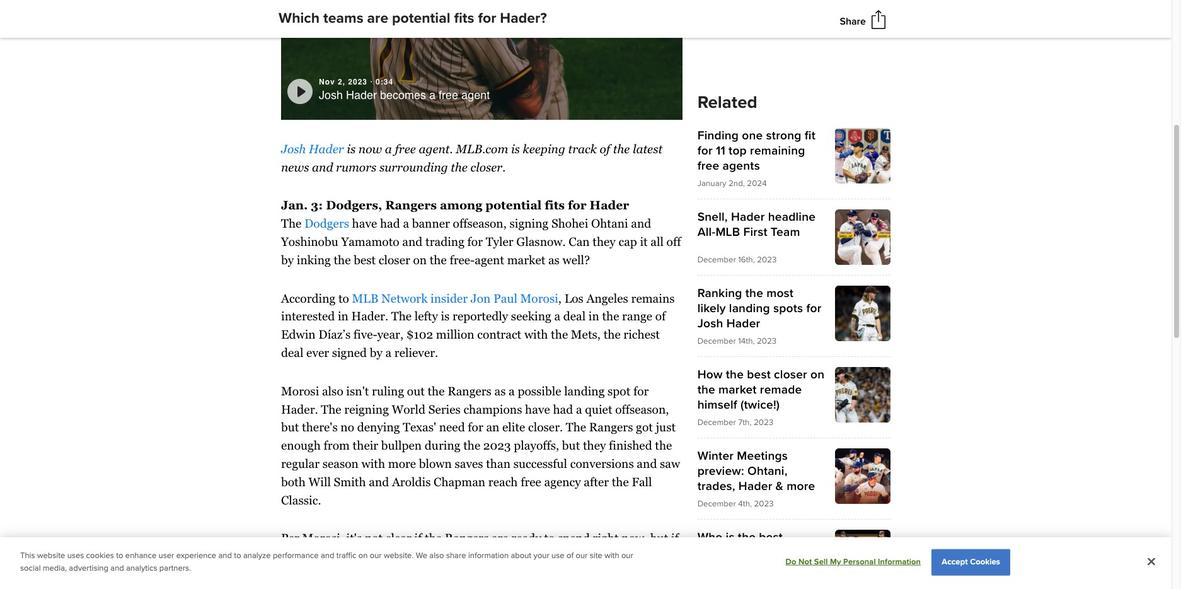 Task type: locate. For each thing, give the bounding box(es) containing it.
in inside per morosi, it's not clear if the rangers are ready to spend right now, but if hader lingers on the market until late january or early february, it's possible texas could swoop in to sign him.
[[431, 568, 442, 581]]

a up champions
[[509, 384, 515, 398]]

market down glasnow.
[[507, 253, 546, 267]]

1 horizontal spatial also
[[430, 551, 444, 561]]

more down bullpen at the bottom
[[388, 457, 416, 470]]

ranking the most likely landing spots for josh hader element
[[698, 286, 891, 346]]

on inside how the best closer on the market remade himself (twice!) december 7th, 2023
[[811, 367, 825, 382]]

but right now,
[[651, 531, 669, 545]]

free left do
[[750, 545, 772, 560]]

0 vertical spatial fits
[[454, 9, 475, 27]]

but
[[281, 420, 299, 434], [562, 438, 580, 452], [651, 531, 669, 545]]

need
[[439, 420, 465, 434]]

hader inside the jan. 3: dodgers, rangers among potential fits for hader the dodgers
[[590, 198, 630, 212]]

is left keeping
[[511, 142, 520, 156]]

free inside nov 2, 2023 · 0:34 josh hader becomes a free agent
[[439, 89, 459, 102]]

2023 inside morosi also isn't ruling out the rangers as a possible landing spot for hader. the reigning world series champions have had a quiet offseason, but there's no denying texas' need for an elite closer. the rangers got just enough from their bullpen during the 2023 playoffs, but they finished the regular season with more blown saves than successful conversions and saw both will smith and aroldis chapman reach free agency after the fall classic.
[[484, 438, 511, 452]]

hader up "4th,"
[[739, 479, 773, 494]]

1 vertical spatial morosi
[[281, 384, 319, 398]]

it
[[640, 235, 648, 249]]

0 horizontal spatial our
[[370, 551, 382, 561]]

with right site
[[605, 551, 620, 561]]

have up yamamoto
[[352, 216, 377, 230]]

morosi up seeking
[[521, 291, 559, 305]]

top
[[729, 143, 747, 158]]

best
[[354, 253, 376, 267], [747, 367, 771, 382], [760, 530, 783, 545]]

1 vertical spatial also
[[430, 551, 444, 561]]

hader. up five-
[[352, 309, 389, 323]]

1 horizontal spatial of
[[600, 142, 611, 156]]

had inside morosi also isn't ruling out the rangers as a possible landing spot for hader. the reigning world series champions have had a quiet offseason, but there's no denying texas' need for an elite closer. the rangers got just enough from their bullpen during the 2023 playoffs, but they finished the regular season with more blown saves than successful conversions and saw both will smith and aroldis chapman reach free agency after the fall classic.
[[553, 402, 573, 416]]

december down all-
[[698, 255, 737, 265]]

a right now
[[385, 142, 392, 156]]

hader. up there's
[[281, 402, 318, 416]]

0:34
[[376, 78, 394, 87]]

market up 7th,
[[719, 382, 757, 397]]

best up position?
[[760, 530, 783, 545]]

first
[[744, 224, 768, 240]]

and
[[312, 160, 333, 174], [631, 216, 652, 230], [403, 235, 423, 249], [637, 457, 657, 470], [369, 475, 389, 489], [219, 551, 232, 561], [321, 551, 335, 561], [111, 563, 124, 573]]

4th,
[[739, 499, 752, 509]]

they inside morosi also isn't ruling out the rangers as a possible landing spot for hader. the reigning world series champions have had a quiet offseason, but there's no denying texas' need for an elite closer. the rangers got just enough from their bullpen during the 2023 playoffs, but they finished the regular season with more blown saves than successful conversions and saw both will smith and aroldis chapman reach free agency after the fall classic.
[[583, 438, 606, 452]]

2 horizontal spatial but
[[651, 531, 669, 545]]

1 vertical spatial market
[[719, 382, 757, 397]]

0 horizontal spatial potential
[[392, 9, 451, 27]]

rangers up champions
[[448, 384, 492, 398]]

hader inside per morosi, it's not clear if the rangers are ready to spend right now, but if hader lingers on the market until late january or early february, it's possible texas could swoop in to sign him.
[[281, 549, 315, 563]]

2 vertical spatial best
[[760, 530, 783, 545]]

possible inside per morosi, it's not clear if the rangers are ready to spend right now, but if hader lingers on the market until late january or early february, it's possible texas could swoop in to sign him.
[[281, 568, 325, 581]]

had up yamamoto
[[380, 216, 400, 230]]

2 vertical spatial agent
[[776, 545, 807, 560]]

january inside per morosi, it's not clear if the rangers are ready to spend right now, but if hader lingers on the market until late january or early february, it's possible texas could swoop in to sign him.
[[486, 549, 529, 563]]

and inside is now a free agent. mlb.com is keeping track of the latest news and rumors surrounding the closer.
[[312, 160, 333, 174]]

traffic
[[337, 551, 357, 561]]

0 vertical spatial hader.
[[352, 309, 389, 323]]

1 horizontal spatial if
[[672, 531, 679, 545]]

0 vertical spatial of
[[600, 142, 611, 156]]

0 vertical spatial mlb
[[716, 224, 741, 240]]

2023 right 14th,
[[757, 336, 777, 346]]

market up swoop
[[394, 549, 432, 563]]

is
[[347, 142, 356, 156], [511, 142, 520, 156], [441, 309, 450, 323], [726, 530, 735, 545]]

closer down yamamoto
[[379, 253, 410, 267]]

per morosi, it's not clear if the rangers are ready to spend right now, but if hader lingers on the market until late january or early february, it's possible texas could swoop in to sign him.
[[281, 531, 679, 581]]

for inside have had a banner offseason, signing shohei ohtani and yoshinobu yamamoto and trading for tyler glasnow. can they cap it all off by inking the best closer on the free-agent market as well?
[[468, 235, 483, 249]]

by inside , los angeles remains interested in hader. the lefty is reportedly seeking a deal in the range of edwin díaz's five-year, $102 million contract with the mets, the richest deal ever signed by a reliever.
[[370, 346, 383, 360]]

for inside finding one strong fit for 11 top remaining free agents january 2nd, 2024
[[698, 143, 713, 158]]

a inside is now a free agent. mlb.com is keeping track of the latest news and rumors surrounding the closer.
[[385, 142, 392, 156]]

2,
[[338, 78, 346, 87]]

if left who
[[672, 531, 679, 545]]

free up "surrounding"
[[395, 142, 416, 156]]

to left analyze
[[234, 551, 241, 561]]

landing inside morosi also isn't ruling out the rangers as a possible landing spot for hader. the reigning world series champions have had a quiet offseason, but there's no denying texas' need for an elite closer. the rangers got just enough from their bullpen during the 2023 playoffs, but they finished the regular season with more blown saves than successful conversions and saw both will smith and aroldis chapman reach free agency after the fall classic.
[[565, 384, 605, 398]]

on inside have had a banner offseason, signing shohei ohtani and yoshinobu yamamoto and trading for tyler glasnow. can they cap it all off by inking the best closer on the free-agent market as well?
[[413, 253, 427, 267]]

enough
[[281, 438, 321, 452]]

1 horizontal spatial january
[[698, 178, 727, 188]]

rangers up late
[[445, 531, 489, 545]]

are right teams
[[367, 9, 389, 27]]

1 horizontal spatial closer
[[775, 367, 808, 382]]

network
[[382, 291, 428, 305]]

closer inside have had a banner offseason, signing shohei ohtani and yoshinobu yamamoto and trading for tyler glasnow. can they cap it all off by inking the best closer on the free-agent market as well?
[[379, 253, 410, 267]]

december down the trades,
[[698, 499, 737, 509]]

their
[[353, 438, 379, 452]]

share button
[[840, 15, 867, 28]]

hader down per
[[281, 549, 315, 563]]

rangers up banner
[[385, 198, 437, 212]]

becomes
[[380, 89, 426, 102]]

2 vertical spatial josh
[[698, 316, 724, 331]]

december inside how the best closer on the market remade himself (twice!) december 7th, 2023
[[698, 417, 737, 427]]

possible inside morosi also isn't ruling out the rangers as a possible landing spot for hader. the reigning world series champions have had a quiet offseason, but there's no denying texas' need for an elite closer. the rangers got just enough from their bullpen during the 2023 playoffs, but they finished the regular season with more blown saves than successful conversions and saw both will smith and aroldis chapman reach free agency after the fall classic.
[[518, 384, 562, 398]]

signed
[[332, 346, 367, 360]]

2 horizontal spatial market
[[719, 382, 757, 397]]

1 horizontal spatial with
[[525, 327, 548, 341]]

best up (twice!)
[[747, 367, 771, 382]]

in down the until on the bottom left of the page
[[431, 568, 442, 581]]

and down the josh hader
[[312, 160, 333, 174]]

ruling
[[372, 384, 404, 398]]

until
[[435, 549, 460, 563]]

to right cookies
[[116, 551, 123, 561]]

by left inking
[[281, 253, 294, 267]]

0 horizontal spatial market
[[394, 549, 432, 563]]

0 horizontal spatial landing
[[565, 384, 605, 398]]

the up there's
[[321, 402, 342, 416]]

2 vertical spatial market
[[394, 549, 432, 563]]

just
[[656, 420, 676, 434]]

1 vertical spatial best
[[747, 367, 771, 382]]

also inside this website uses cookies to enhance user experience and to analyze performance and traffic on our website. we also share information about your use of our site with our social media, advertising and analytics partners.
[[430, 551, 444, 561]]

1 vertical spatial by
[[370, 346, 383, 360]]

had left quiet
[[553, 402, 573, 416]]

3 our from the left
[[622, 551, 634, 561]]

0 vertical spatial best
[[354, 253, 376, 267]]

winter meetings preview: ohtani, trades, hader & more december 4th, 2023
[[698, 448, 816, 509]]

deal down edwin
[[281, 346, 304, 360]]

0 vertical spatial january
[[698, 178, 727, 188]]

1 horizontal spatial hader.
[[352, 309, 389, 323]]

0 vertical spatial josh
[[319, 89, 343, 102]]

hader up ohtani
[[590, 198, 630, 212]]

early
[[547, 549, 573, 563]]

our left site
[[576, 551, 588, 561]]

december inside winter meetings preview: ohtani, trades, hader & more december 4th, 2023
[[698, 499, 737, 509]]

world
[[392, 402, 426, 416]]

finding
[[698, 128, 739, 143]]

it's
[[347, 531, 362, 545], [631, 549, 646, 563]]

hader down 2024
[[732, 209, 765, 224]]

0 horizontal spatial more
[[388, 457, 416, 470]]

possible up the elite
[[518, 384, 562, 398]]

0 horizontal spatial as
[[495, 384, 506, 398]]

to down the until on the bottom left of the page
[[444, 568, 455, 581]]

the down quiet
[[566, 420, 587, 434]]

dodgers,
[[326, 198, 382, 212]]

1 horizontal spatial have
[[525, 402, 550, 416]]

and up it on the top of the page
[[631, 216, 652, 230]]

agent inside the who is the best available free agent at each position?
[[776, 545, 807, 560]]

accept cookies button
[[932, 549, 1011, 575]]

morosi,
[[302, 531, 344, 545]]

0 horizontal spatial are
[[367, 9, 389, 27]]

for
[[478, 9, 497, 27], [698, 143, 713, 158], [568, 198, 587, 212], [468, 235, 483, 249], [807, 301, 822, 316], [634, 384, 649, 398], [468, 420, 484, 434]]

reigning
[[345, 402, 389, 416]]

track
[[569, 142, 597, 156]]

0 horizontal spatial offseason,
[[453, 216, 507, 230]]

best inside how the best closer on the market remade himself (twice!) december 7th, 2023
[[747, 367, 771, 382]]

mlb inside snell, hader headline all-mlb first team
[[716, 224, 741, 240]]

deal
[[564, 309, 586, 323], [281, 346, 304, 360]]

is up rumors
[[347, 142, 356, 156]]

2023 up than
[[484, 438, 511, 452]]

0 horizontal spatial with
[[362, 457, 385, 470]]

hader?
[[500, 9, 547, 27]]

cap
[[619, 235, 638, 249]]

1 vertical spatial possible
[[281, 568, 325, 581]]

1 horizontal spatial offseason,
[[616, 402, 669, 416]]

closer. down mlb.com at the left top of page
[[471, 160, 506, 174]]

position?
[[728, 560, 777, 575]]

0 vertical spatial have
[[352, 216, 377, 230]]

1 vertical spatial they
[[583, 438, 606, 452]]

texas
[[328, 568, 359, 581]]

0 vertical spatial also
[[322, 384, 344, 398]]

2 horizontal spatial our
[[622, 551, 634, 561]]

agent up mlb.com at the left top of page
[[462, 89, 490, 102]]

0 horizontal spatial possible
[[281, 568, 325, 581]]

0 vertical spatial it's
[[347, 531, 362, 545]]

2023 down (twice!)
[[754, 417, 774, 427]]

for inside the jan. 3: dodgers, rangers among potential fits for hader the dodgers
[[568, 198, 587, 212]]

market inside how the best closer on the market remade himself (twice!) december 7th, 2023
[[719, 382, 757, 397]]

free down successful
[[521, 475, 542, 489]]

agent
[[462, 89, 490, 102], [475, 253, 505, 267], [776, 545, 807, 560]]

with down seeking
[[525, 327, 548, 341]]

is right who
[[726, 530, 735, 545]]

0 vertical spatial landing
[[730, 301, 771, 316]]

our down not
[[370, 551, 382, 561]]

to right according
[[339, 291, 349, 305]]

and right smith
[[369, 475, 389, 489]]

december inside ranking the most likely landing spots for josh hader december 14th, 2023
[[698, 336, 737, 346]]

spot
[[608, 384, 631, 398]]

2023 inside winter meetings preview: ohtani, trades, hader & more december 4th, 2023
[[755, 499, 774, 509]]

josh up news
[[281, 142, 306, 156]]

is down insider
[[441, 309, 450, 323]]

the inside the jan. 3: dodgers, rangers among potential fits for hader the dodgers
[[281, 216, 302, 230]]

1 vertical spatial landing
[[565, 384, 605, 398]]

for right spots
[[807, 301, 822, 316]]

agency
[[545, 475, 581, 489]]

0 vertical spatial had
[[380, 216, 400, 230]]

1 vertical spatial with
[[362, 457, 385, 470]]

saves
[[455, 457, 483, 470]]

partners.
[[159, 563, 191, 573]]

free
[[439, 89, 459, 102], [395, 142, 416, 156], [698, 158, 720, 173], [521, 475, 542, 489], [750, 545, 772, 560]]

free-
[[450, 253, 475, 267]]

0 vertical spatial more
[[388, 457, 416, 470]]

closer. inside morosi also isn't ruling out the rangers as a possible landing spot for hader. the reigning world series champions have had a quiet offseason, but there's no denying texas' need for an elite closer. the rangers got just enough from their bullpen during the 2023 playoffs, but they finished the regular season with more blown saves than successful conversions and saw both will smith and aroldis chapman reach free agency after the fall classic.
[[528, 420, 563, 434]]

0 horizontal spatial have
[[352, 216, 377, 230]]

for right spot
[[634, 384, 649, 398]]

with
[[525, 327, 548, 341], [362, 457, 385, 470], [605, 551, 620, 561]]

2 vertical spatial with
[[605, 551, 620, 561]]

our down now,
[[622, 551, 634, 561]]

los
[[565, 291, 584, 305]]

also left isn't
[[322, 384, 344, 398]]

1 vertical spatial josh
[[281, 142, 306, 156]]

interested
[[281, 309, 335, 323]]

with inside this website uses cookies to enhance user experience and to analyze performance and traffic on our website. we also share information about your use of our site with our social media, advertising and analytics partners.
[[605, 551, 620, 561]]

2 horizontal spatial of
[[656, 309, 666, 323]]

free down finding
[[698, 158, 720, 173]]

on inside this website uses cookies to enhance user experience and to analyze performance and traffic on our website. we also share information about your use of our site with our social media, advertising and analytics partners.
[[359, 551, 368, 561]]

1 vertical spatial closer.
[[528, 420, 563, 434]]

2 december from the top
[[698, 336, 737, 346]]

0 horizontal spatial if
[[415, 531, 422, 545]]

0 vertical spatial agent
[[462, 89, 490, 102]]

0 vertical spatial offseason,
[[453, 216, 507, 230]]

cookies
[[86, 551, 114, 561]]

1 vertical spatial hader.
[[281, 402, 318, 416]]

shohei
[[552, 216, 589, 230]]

on inside per morosi, it's not clear if the rangers are ready to spend right now, but if hader lingers on the market until late january or early february, it's possible texas could swoop in to sign him.
[[357, 549, 371, 563]]

0 vertical spatial but
[[281, 420, 299, 434]]

closer. up playoffs,
[[528, 420, 563, 434]]

december left 14th,
[[698, 336, 737, 346]]

1 horizontal spatial in
[[431, 568, 442, 581]]

they down ohtani
[[593, 235, 616, 249]]

offseason, inside morosi also isn't ruling out the rangers as a possible landing spot for hader. the reigning world series champions have had a quiet offseason, but there's no denying texas' need for an elite closer. the rangers got just enough from their bullpen during the 2023 playoffs, but they finished the regular season with more blown saves than successful conversions and saw both will smith and aroldis chapman reach free agency after the fall classic.
[[616, 402, 669, 416]]

0 horizontal spatial also
[[322, 384, 344, 398]]

best down yamamoto
[[354, 253, 376, 267]]

mlb left first
[[716, 224, 741, 240]]

elite
[[503, 420, 526, 434]]

could
[[361, 568, 391, 581]]

0 vertical spatial possible
[[518, 384, 562, 398]]

spend
[[558, 531, 590, 545]]

2 horizontal spatial josh
[[698, 316, 724, 331]]

with inside , los angeles remains interested in hader. the lefty is reportedly seeking a deal in the range of edwin díaz's five-year, $102 million contract with the mets, the richest deal ever signed by a reliever.
[[525, 327, 548, 341]]

well?
[[563, 253, 590, 267]]

of inside this website uses cookies to enhance user experience and to analyze performance and traffic on our website. we also share information about your use of our site with our social media, advertising and analytics partners.
[[567, 551, 574, 561]]

0 vertical spatial as
[[549, 253, 560, 267]]

most
[[767, 286, 794, 301]]

free inside morosi also isn't ruling out the rangers as a possible landing spot for hader. the reigning world series champions have had a quiet offseason, but there's no denying texas' need for an elite closer. the rangers got just enough from their bullpen during the 2023 playoffs, but they finished the regular season with more blown saves than successful conversions and saw both will smith and aroldis chapman reach free agency after the fall classic.
[[521, 475, 542, 489]]

the down jan.
[[281, 216, 302, 230]]

winter
[[698, 448, 734, 463]]

it's up the traffic
[[347, 531, 362, 545]]

also right we
[[430, 551, 444, 561]]

in
[[338, 309, 349, 323], [589, 309, 600, 323], [431, 568, 442, 581]]

1 horizontal spatial market
[[507, 253, 546, 267]]

hader up 14th,
[[727, 316, 761, 331]]

more inside morosi also isn't ruling out the rangers as a possible landing spot for hader. the reigning world series champions have had a quiet offseason, but there's no denying texas' need for an elite closer. the rangers got just enough from their bullpen during the 2023 playoffs, but they finished the regular season with more blown saves than successful conversions and saw both will smith and aroldis chapman reach free agency after the fall classic.
[[388, 457, 416, 470]]

closer inside how the best closer on the market remade himself (twice!) december 7th, 2023
[[775, 367, 808, 382]]

we
[[416, 551, 428, 561]]

it's down now,
[[631, 549, 646, 563]]

user
[[159, 551, 174, 561]]

if up we
[[415, 531, 422, 545]]

1 horizontal spatial as
[[549, 253, 560, 267]]

1 vertical spatial it's
[[631, 549, 646, 563]]

josh down ranking
[[698, 316, 724, 331]]

agent inside have had a banner offseason, signing shohei ohtani and yoshinobu yamamoto and trading for tyler glasnow. can they cap it all off by inking the best closer on the free-agent market as well?
[[475, 253, 505, 267]]

0 horizontal spatial but
[[281, 420, 299, 434]]

agent down tyler
[[475, 253, 505, 267]]

january up him.
[[486, 549, 529, 563]]

1 vertical spatial january
[[486, 549, 529, 563]]

angeles
[[587, 291, 629, 305]]

2nd,
[[729, 178, 745, 188]]

site
[[590, 551, 603, 561]]

both
[[281, 475, 306, 489]]

1 horizontal spatial closer.
[[528, 420, 563, 434]]

0 vertical spatial closer
[[379, 253, 410, 267]]

for up shohei
[[568, 198, 587, 212]]

0 vertical spatial by
[[281, 253, 294, 267]]

2 vertical spatial of
[[567, 551, 574, 561]]

offseason, down among
[[453, 216, 507, 230]]

3 december from the top
[[698, 417, 737, 427]]

offseason, up got
[[616, 402, 669, 416]]

as down glasnow.
[[549, 253, 560, 267]]

from
[[324, 438, 350, 452]]

rangers
[[385, 198, 437, 212], [448, 384, 492, 398], [590, 420, 634, 434], [445, 531, 489, 545]]

0 vertical spatial they
[[593, 235, 616, 249]]

1 horizontal spatial landing
[[730, 301, 771, 316]]

0 horizontal spatial by
[[281, 253, 294, 267]]

2 vertical spatial but
[[651, 531, 669, 545]]

the down network
[[392, 309, 412, 323]]

0 horizontal spatial had
[[380, 216, 400, 230]]

·
[[370, 78, 373, 87]]

a left banner
[[403, 216, 409, 230]]

1 horizontal spatial potential
[[486, 198, 542, 212]]

december inside snell, hader headline all-mlb first team element
[[698, 255, 737, 265]]

fits left the hader?
[[454, 9, 475, 27]]

mlb up five-
[[352, 291, 379, 305]]

for up free-
[[468, 235, 483, 249]]

1 vertical spatial closer
[[775, 367, 808, 382]]

1 vertical spatial potential
[[486, 198, 542, 212]]

a down "year,"
[[386, 346, 392, 360]]

rangers inside per morosi, it's not clear if the rangers are ready to spend right now, but if hader lingers on the market until late january or early february, it's possible texas could swoop in to sign him.
[[445, 531, 489, 545]]

remains
[[632, 291, 675, 305]]

a inside have had a banner offseason, signing shohei ohtani and yoshinobu yamamoto and trading for tyler glasnow. can they cap it all off by inking the best closer on the free-agent market as well?
[[403, 216, 409, 230]]

1 vertical spatial had
[[553, 402, 573, 416]]

landing up 14th,
[[730, 301, 771, 316]]

lingers
[[318, 549, 354, 563]]

0 vertical spatial morosi
[[521, 291, 559, 305]]

market inside per morosi, it's not clear if the rangers are ready to spend right now, but if hader lingers on the market until late january or early february, it's possible texas could swoop in to sign him.
[[394, 549, 432, 563]]

1 vertical spatial agent
[[475, 253, 505, 267]]

privacy alert dialog
[[0, 537, 1172, 589]]

if
[[415, 531, 422, 545], [672, 531, 679, 545]]

possible down performance
[[281, 568, 325, 581]]

have inside morosi also isn't ruling out the rangers as a possible landing spot for hader. the reigning world series champions have had a quiet offseason, but there's no denying texas' need for an elite closer. the rangers got just enough from their bullpen during the 2023 playoffs, but they finished the regular season with more blown saves than successful conversions and saw both will smith and aroldis chapman reach free agency after the fall classic.
[[525, 402, 550, 416]]

1 vertical spatial but
[[562, 438, 580, 452]]

a left quiet
[[576, 402, 582, 416]]

but right playoffs,
[[562, 438, 580, 452]]

0 horizontal spatial of
[[567, 551, 574, 561]]

4 december from the top
[[698, 499, 737, 509]]

as
[[549, 253, 560, 267], [495, 384, 506, 398]]

of down remains
[[656, 309, 666, 323]]

landing up quiet
[[565, 384, 605, 398]]

0 horizontal spatial january
[[486, 549, 529, 563]]

your
[[534, 551, 550, 561]]

closer up (twice!)
[[775, 367, 808, 382]]

0 horizontal spatial hader.
[[281, 402, 318, 416]]

1 december from the top
[[698, 255, 737, 265]]

share
[[446, 551, 466, 561]]

also
[[322, 384, 344, 398], [430, 551, 444, 561]]

2023
[[348, 78, 368, 87], [758, 255, 777, 265], [757, 336, 777, 346], [754, 417, 774, 427], [484, 438, 511, 452], [755, 499, 774, 509]]

there's
[[302, 420, 338, 434]]

díaz's
[[319, 327, 351, 341]]

0 vertical spatial with
[[525, 327, 548, 341]]

0 horizontal spatial closer.
[[471, 160, 506, 174]]

but inside per morosi, it's not clear if the rangers are ready to spend right now, but if hader lingers on the market until late january or early february, it's possible texas could swoop in to sign him.
[[651, 531, 669, 545]]

1 horizontal spatial had
[[553, 402, 573, 416]]

are up information
[[492, 531, 509, 545]]



Task type: describe. For each thing, give the bounding box(es) containing it.
and up fall
[[637, 457, 657, 470]]

during
[[425, 438, 461, 452]]

headline
[[769, 209, 816, 224]]

0 horizontal spatial it's
[[347, 531, 362, 545]]

yamamoto
[[341, 235, 400, 249]]

season
[[323, 457, 359, 470]]

website.
[[384, 551, 414, 561]]

signing
[[510, 216, 549, 230]]

0 horizontal spatial mlb
[[352, 291, 379, 305]]

analytics
[[126, 563, 157, 573]]

2023 inside ranking the most likely landing spots for josh hader december 14th, 2023
[[757, 336, 777, 346]]

agent.
[[419, 142, 453, 156]]

no
[[341, 420, 354, 434]]

available
[[698, 545, 747, 560]]

the inside , los angeles remains interested in hader. the lefty is reportedly seeking a deal in the range of edwin díaz's five-year, $102 million contract with the mets, the richest deal ever signed by a reliever.
[[392, 309, 412, 323]]

finished
[[609, 438, 653, 452]]

which teams are potential fits for hader?
[[279, 9, 547, 27]]

who is the best available free agent at each position? link
[[698, 530, 891, 589]]

reliever.
[[395, 346, 438, 360]]

3:
[[311, 198, 323, 212]]

as inside morosi also isn't ruling out the rangers as a possible landing spot for hader. the reigning world series champions have had a quiet offseason, but there's no denying texas' need for an elite closer. the rangers got just enough from their bullpen during the 2023 playoffs, but they finished the regular season with more blown saves than successful conversions and saw both will smith and aroldis chapman reach free agency after the fall classic.
[[495, 384, 506, 398]]

share
[[840, 15, 867, 28]]

2023 inside nov 2, 2023 · 0:34 josh hader becomes a free agent
[[348, 78, 368, 87]]

is inside , los angeles remains interested in hader. the lefty is reportedly seeking a deal in the range of edwin díaz's five-year, $102 million contract with the mets, the richest deal ever signed by a reliever.
[[441, 309, 450, 323]]

website
[[37, 551, 65, 561]]

this
[[20, 551, 35, 561]]

paul
[[494, 291, 518, 305]]

hader. inside , los angeles remains interested in hader. the lefty is reportedly seeking a deal in the range of edwin díaz's five-year, $102 million contract with the mets, the richest deal ever signed by a reliever.
[[352, 309, 389, 323]]

hader inside nov 2, 2023 · 0:34 josh hader becomes a free agent
[[346, 89, 377, 102]]

josh inside ranking the most likely landing spots for josh hader december 14th, 2023
[[698, 316, 724, 331]]

2 if from the left
[[672, 531, 679, 545]]

jan. 3: dodgers, rangers among potential fits for hader the dodgers
[[281, 198, 630, 230]]

now
[[359, 142, 382, 156]]

14th,
[[739, 336, 755, 346]]

of inside , los angeles remains interested in hader. the lefty is reportedly seeking a deal in the range of edwin díaz's five-year, $102 million contract with the mets, the richest deal ever signed by a reliever.
[[656, 309, 666, 323]]

series
[[429, 402, 461, 416]]

mlb media player group
[[281, 0, 683, 120]]

fit
[[805, 128, 816, 143]]

uses
[[67, 551, 84, 561]]

glasnow.
[[517, 235, 566, 249]]

2024
[[748, 178, 767, 188]]

out
[[407, 384, 425, 398]]

ready
[[512, 531, 542, 545]]

1 horizontal spatial morosi
[[521, 291, 559, 305]]

per
[[281, 531, 299, 545]]

now,
[[622, 531, 648, 545]]

0 vertical spatial are
[[367, 9, 389, 27]]

for left the hader?
[[478, 9, 497, 27]]

analyze
[[243, 551, 271, 561]]

market inside have had a banner offseason, signing shohei ohtani and yoshinobu yamamoto and trading for tyler glasnow. can they cap it all off by inking the best closer on the free-agent market as well?
[[507, 253, 546, 267]]

to up your
[[545, 531, 555, 545]]

0 horizontal spatial deal
[[281, 346, 304, 360]]

how the best closer on the market remade himself (twice!) element
[[698, 367, 891, 427]]

the inside the who is the best available free agent at each position?
[[738, 530, 756, 545]]

according
[[281, 291, 336, 305]]

offseason, inside have had a banner offseason, signing shohei ohtani and yoshinobu yamamoto and trading for tyler glasnow. can they cap it all off by inking the best closer on the free-agent market as well?
[[453, 216, 507, 230]]

closer. inside is now a free agent. mlb.com is keeping track of the latest news and rumors surrounding the closer.
[[471, 160, 506, 174]]

2 our from the left
[[576, 551, 588, 561]]

and right experience
[[219, 551, 232, 561]]

my
[[831, 557, 842, 567]]

teams
[[324, 9, 364, 27]]

rumors
[[336, 160, 377, 174]]

of inside is now a free agent. mlb.com is keeping track of the latest news and rumors surrounding the closer.
[[600, 142, 611, 156]]

hader inside winter meetings preview: ohtani, trades, hader & more december 4th, 2023
[[739, 479, 773, 494]]

do not sell my personal information
[[786, 557, 921, 567]]

a inside nov 2, 2023 · 0:34 josh hader becomes a free agent
[[430, 89, 436, 102]]

free inside is now a free agent. mlb.com is keeping track of the latest news and rumors surrounding the closer.
[[395, 142, 416, 156]]

trades,
[[698, 479, 736, 494]]

jan.
[[281, 198, 308, 212]]

0 horizontal spatial josh
[[281, 142, 306, 156]]

rangers down quiet
[[590, 420, 634, 434]]

smith
[[334, 475, 366, 489]]

mlb network insider jon paul morosi link
[[352, 291, 559, 305]]

, los angeles remains interested in hader. the lefty is reportedly seeking a deal in the range of edwin díaz's five-year, $102 million contract with the mets, the richest deal ever signed by a reliever.
[[281, 291, 675, 360]]

hader inside snell, hader headline all-mlb first team
[[732, 209, 765, 224]]

agent inside nov 2, 2023 · 0:34 josh hader becomes a free agent
[[462, 89, 490, 102]]

not
[[365, 531, 383, 545]]

morosi inside morosi also isn't ruling out the rangers as a possible landing spot for hader. the reigning world series champions have had a quiet offseason, but there's no denying texas' need for an elite closer. the rangers got just enough from their bullpen during the 2023 playoffs, but they finished the regular season with more blown saves than successful conversions and saw both will smith and aroldis chapman reach free agency after the fall classic.
[[281, 384, 319, 398]]

2023 inside snell, hader headline all-mlb first team element
[[758, 255, 777, 265]]

successful
[[514, 457, 568, 470]]

not
[[799, 557, 813, 567]]

0 vertical spatial potential
[[392, 9, 451, 27]]

off
[[667, 235, 681, 249]]

josh hader becomes a free agent image
[[281, 0, 683, 120]]

cookies
[[971, 557, 1001, 567]]

are inside per morosi, it's not clear if the rangers are ready to spend right now, but if hader lingers on the market until late january or early february, it's possible texas could swoop in to sign him.
[[492, 531, 509, 545]]

2 horizontal spatial in
[[589, 309, 600, 323]]

five-
[[354, 327, 378, 341]]

hader up rumors
[[309, 142, 344, 156]]

how the best closer on the market remade himself (twice!) december 7th, 2023
[[698, 367, 825, 427]]

1 our from the left
[[370, 551, 382, 561]]

0 vertical spatial deal
[[564, 309, 586, 323]]

2023 inside how the best closer on the market remade himself (twice!) december 7th, 2023
[[754, 417, 774, 427]]

(twice!)
[[741, 397, 780, 412]]

free inside finding one strong fit for 11 top remaining free agents january 2nd, 2024
[[698, 158, 720, 173]]

sign
[[458, 568, 480, 581]]

banner
[[412, 216, 450, 230]]

denying
[[357, 420, 400, 434]]

and down cookies
[[111, 563, 124, 573]]

and down morosi,
[[321, 551, 335, 561]]

is now a free agent. mlb.com is keeping track of the latest news and rumors surrounding the closer.
[[281, 142, 663, 174]]

strong
[[767, 128, 802, 143]]

best inside have had a banner offseason, signing shohei ohtani and yoshinobu yamamoto and trading for tyler glasnow. can they cap it all off by inking the best closer on the free-agent market as well?
[[354, 253, 376, 267]]

nov 2, 2023 · 0:34 josh hader becomes a free agent
[[319, 78, 490, 102]]

ranking
[[698, 286, 743, 301]]

clear
[[386, 531, 412, 545]]

one
[[742, 128, 763, 143]]

fits inside the jan. 3: dodgers, rangers among potential fits for hader the dodgers
[[545, 198, 565, 212]]

josh hader link
[[281, 142, 344, 156]]

potential inside the jan. 3: dodgers, rangers among potential fits for hader the dodgers
[[486, 198, 542, 212]]

december 16th, 2023
[[698, 255, 777, 265]]

ohtani,
[[748, 463, 788, 479]]

hader inside ranking the most likely landing spots for josh hader december 14th, 2023
[[727, 316, 761, 331]]

texas'
[[403, 420, 437, 434]]

accept cookies
[[942, 557, 1001, 567]]

winter meetings preview: ohtani, trades, hader & more element
[[698, 448, 891, 509]]

range
[[623, 309, 653, 323]]

have inside have had a banner offseason, signing shohei ohtani and yoshinobu yamamoto and trading for tyler glasnow. can they cap it all off by inking the best closer on the free-agent market as well?
[[352, 216, 377, 230]]

1 if from the left
[[415, 531, 422, 545]]

as inside have had a banner offseason, signing shohei ohtani and yoshinobu yamamoto and trading for tyler glasnow. can they cap it all off by inking the best closer on the free-agent market as well?
[[549, 253, 560, 267]]

and down banner
[[403, 235, 423, 249]]

josh inside nov 2, 2023 · 0:34 josh hader becomes a free agent
[[319, 89, 343, 102]]

who is the best available free agent at each position? element
[[698, 530, 891, 589]]

seeking
[[511, 309, 552, 323]]

had inside have had a banner offseason, signing shohei ohtani and yoshinobu yamamoto and trading for tyler glasnow. can they cap it all off by inking the best closer on the free-agent market as well?
[[380, 216, 400, 230]]

for left an
[[468, 420, 484, 434]]

january inside finding one strong fit for 11 top remaining free agents january 2nd, 2024
[[698, 178, 727, 188]]

0 horizontal spatial in
[[338, 309, 349, 323]]

landing inside ranking the most likely landing spots for josh hader december 14th, 2023
[[730, 301, 771, 316]]

also inside morosi also isn't ruling out the rangers as a possible landing spot for hader. the reigning world series champions have had a quiet offseason, but there's no denying texas' need for an elite closer. the rangers got just enough from their bullpen during the 2023 playoffs, but they finished the regular season with more blown saves than successful conversions and saw both will smith and aroldis chapman reach free agency after the fall classic.
[[322, 384, 344, 398]]

chapman
[[434, 475, 486, 489]]

for inside ranking the most likely landing spots for josh hader december 14th, 2023
[[807, 301, 822, 316]]

which
[[279, 9, 320, 27]]

free inside the who is the best available free agent at each position?
[[750, 545, 772, 560]]

hader. inside morosi also isn't ruling out the rangers as a possible landing spot for hader. the reigning world series champions have had a quiet offseason, but there's no denying texas' need for an elite closer. the rangers got just enough from their bullpen during the 2023 playoffs, but they finished the regular season with more blown saves than successful conversions and saw both will smith and aroldis chapman reach free agency after the fall classic.
[[281, 402, 318, 416]]

blown
[[419, 457, 452, 470]]

year,
[[378, 327, 404, 341]]

0 horizontal spatial fits
[[454, 9, 475, 27]]

,
[[559, 291, 562, 305]]

do not sell my personal information button
[[786, 550, 921, 575]]

isn't
[[346, 384, 369, 398]]

with inside morosi also isn't ruling out the rangers as a possible landing spot for hader. the reigning world series champions have had a quiet offseason, but there's no denying texas' need for an elite closer. the rangers got just enough from their bullpen during the 2023 playoffs, but they finished the regular season with more blown saves than successful conversions and saw both will smith and aroldis chapman reach free agency after the fall classic.
[[362, 457, 385, 470]]

more inside winter meetings preview: ohtani, trades, hader & more december 4th, 2023
[[787, 479, 816, 494]]

can
[[569, 235, 590, 249]]

at
[[810, 545, 821, 560]]

rangers inside the jan. 3: dodgers, rangers among potential fits for hader the dodgers
[[385, 198, 437, 212]]

best inside the who is the best available free agent at each position?
[[760, 530, 783, 545]]

is inside the who is the best available free agent at each position?
[[726, 530, 735, 545]]

the inside ranking the most likely landing spots for josh hader december 14th, 2023
[[746, 286, 764, 301]]

they inside have had a banner offseason, signing shohei ohtani and yoshinobu yamamoto and trading for tyler glasnow. can they cap it all off by inking the best closer on the free-agent market as well?
[[593, 235, 616, 249]]

information
[[879, 557, 921, 567]]

likely
[[698, 301, 726, 316]]

quiet
[[585, 402, 613, 416]]

finding one strong fit for 11 top remaining free agents element
[[698, 128, 891, 188]]

or
[[532, 549, 544, 563]]

snell, hader headline all-mlb first team element
[[698, 209, 891, 265]]

1 horizontal spatial it's
[[631, 549, 646, 563]]

him.
[[483, 568, 508, 581]]

by inside have had a banner offseason, signing shohei ohtani and yoshinobu yamamoto and trading for tyler glasnow. can they cap it all off by inking the best closer on the free-agent market as well?
[[281, 253, 294, 267]]

use
[[552, 551, 565, 561]]

news
[[281, 160, 309, 174]]

dodgers
[[305, 216, 349, 230]]

a down ,
[[555, 309, 561, 323]]

remade
[[760, 382, 802, 397]]

lefty
[[415, 309, 438, 323]]



Task type: vqa. For each thing, say whether or not it's contained in the screenshot.
MLB image related to Who
no



